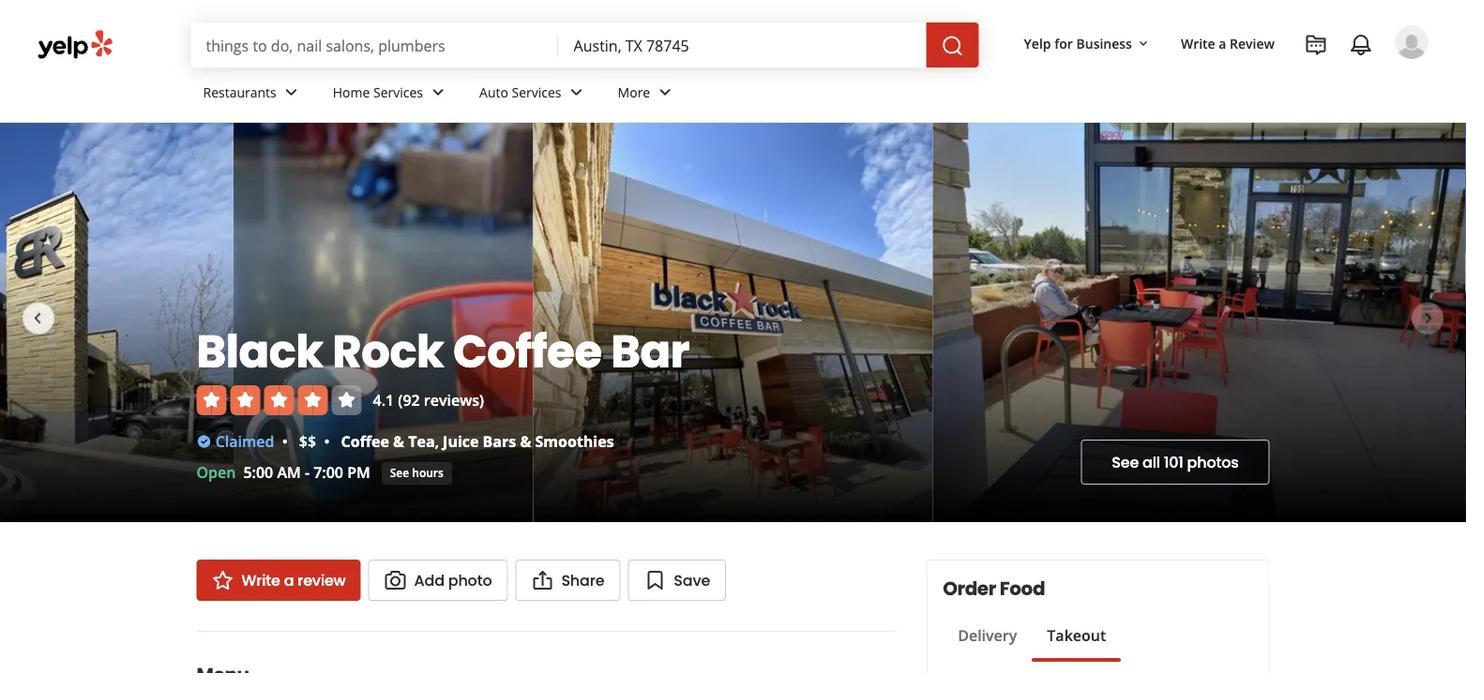 Task type: describe. For each thing, give the bounding box(es) containing it.
services for home services
[[374, 83, 423, 101]]

bar
[[611, 320, 690, 383]]

home services link
[[318, 68, 465, 122]]

coffee & tea link
[[341, 432, 435, 452]]

auto services link
[[465, 68, 603, 122]]

none field near
[[574, 35, 912, 55]]

save button
[[628, 560, 727, 602]]

juice bars & smoothies link
[[443, 432, 614, 452]]

add
[[414, 570, 445, 591]]

review
[[1231, 34, 1275, 52]]

coffee & tea , juice bars & smoothies
[[341, 432, 614, 452]]

share
[[562, 570, 605, 591]]

claimed
[[216, 432, 275, 452]]

none field the find
[[206, 35, 544, 55]]

smoothies
[[535, 432, 614, 452]]

write for write a review
[[1182, 34, 1216, 52]]

projects image
[[1306, 34, 1328, 56]]

auto
[[480, 83, 509, 101]]

-
[[305, 463, 310, 483]]

2 & from the left
[[520, 432, 532, 452]]

24 chevron down v2 image for home services
[[427, 81, 450, 104]]

add photo
[[414, 570, 492, 591]]

24 star v2 image
[[212, 570, 234, 592]]

all
[[1143, 452, 1161, 473]]

0 vertical spatial coffee
[[453, 320, 602, 383]]

tab list containing delivery
[[943, 625, 1122, 663]]

(92
[[398, 390, 420, 411]]

1 & from the left
[[393, 432, 405, 452]]

black
[[197, 320, 323, 383]]

,
[[435, 432, 439, 452]]

yelp
[[1025, 34, 1052, 52]]

write a review link
[[197, 560, 361, 602]]

101
[[1164, 452, 1184, 473]]

open
[[197, 463, 236, 483]]

photo of black rock coffee bar - austin, tx, us. well shoot, when did they build this place. live & hopping on a tuesday morning at 10. image
[[0, 123, 234, 523]]

next image
[[1418, 308, 1441, 330]]

4.1 star rating image
[[197, 386, 362, 416]]

notifications image
[[1351, 34, 1373, 56]]

bars
[[483, 432, 516, 452]]

home
[[333, 83, 370, 101]]

24 camera v2 image
[[384, 570, 407, 592]]

order
[[943, 576, 997, 603]]

takeout
[[1048, 626, 1107, 646]]

for
[[1055, 34, 1074, 52]]

see for see hours
[[390, 466, 409, 481]]

7:00
[[314, 463, 343, 483]]

24 chevron down v2 image for more
[[654, 81, 677, 104]]

takeout tab panel
[[943, 663, 1122, 670]]

restaurants
[[203, 83, 277, 101]]

24 chevron down v2 image for auto services
[[566, 81, 588, 104]]

see hours link
[[382, 463, 452, 485]]

auto services
[[480, 83, 562, 101]]

user actions element
[[1009, 23, 1456, 139]]

4.1 (92 reviews)
[[373, 390, 484, 411]]

see all 101 photos link
[[1081, 440, 1270, 485]]



Task type: vqa. For each thing, say whether or not it's contained in the screenshot.
Message the business icon
no



Task type: locate. For each thing, give the bounding box(es) containing it.
0 horizontal spatial coffee
[[341, 432, 389, 452]]

0 horizontal spatial a
[[284, 570, 294, 591]]

24 chevron down v2 image for restaurants
[[280, 81, 303, 104]]

write left review
[[1182, 34, 1216, 52]]

see for see all 101 photos
[[1112, 452, 1140, 473]]

none field up business categories element
[[574, 35, 912, 55]]

24 chevron down v2 image right the restaurants
[[280, 81, 303, 104]]

write a review
[[1182, 34, 1275, 52]]

write right 24 star v2 icon
[[242, 570, 280, 591]]

home services
[[333, 83, 423, 101]]

yelp for business button
[[1017, 26, 1159, 60]]

services right "home"
[[374, 83, 423, 101]]

tab list
[[943, 625, 1122, 663]]

write for write a review
[[242, 570, 280, 591]]

photo
[[448, 570, 492, 591]]

$$
[[299, 432, 316, 452]]

1 vertical spatial a
[[284, 570, 294, 591]]

share button
[[516, 560, 621, 602]]

1 24 chevron down v2 image from the left
[[280, 81, 303, 104]]

business categories element
[[188, 68, 1429, 122]]

see hours
[[390, 466, 444, 481]]

2 services from the left
[[512, 83, 562, 101]]

1 none field from the left
[[206, 35, 544, 55]]

1 vertical spatial write
[[242, 570, 280, 591]]

rock
[[333, 320, 444, 383]]

2 none field from the left
[[574, 35, 912, 55]]

&
[[393, 432, 405, 452], [520, 432, 532, 452]]

24 chevron down v2 image
[[566, 81, 588, 104], [654, 81, 677, 104]]

5:00
[[243, 463, 273, 483]]

0 horizontal spatial none field
[[206, 35, 544, 55]]

order food
[[943, 576, 1046, 603]]

delivery
[[958, 626, 1018, 646]]

services for auto services
[[512, 83, 562, 101]]

1 horizontal spatial 24 chevron down v2 image
[[654, 81, 677, 104]]

food
[[1000, 576, 1046, 603]]

ruby a. image
[[1396, 25, 1429, 59]]

yelp for business
[[1025, 34, 1133, 52]]

24 chevron down v2 image right 'more'
[[654, 81, 677, 104]]

0 horizontal spatial see
[[390, 466, 409, 481]]

black rock coffee bar
[[197, 320, 690, 383]]

see left hours at the bottom of page
[[390, 466, 409, 481]]

photo of black rock coffee bar - austin, tx, us. outside seating image
[[934, 123, 1467, 523]]

search image
[[942, 35, 964, 57]]

24 chevron down v2 image inside restaurants link
[[280, 81, 303, 104]]

16 claim filled v2 image
[[197, 435, 212, 450]]

photos
[[1188, 452, 1239, 473]]

none field up home services
[[206, 35, 544, 55]]

24 chevron down v2 image inside home services 'link'
[[427, 81, 450, 104]]

previous image
[[26, 308, 49, 330]]

(92 reviews) link
[[398, 390, 484, 411]]

24 share v2 image
[[532, 570, 554, 592]]

a for review
[[284, 570, 294, 591]]

1 horizontal spatial coffee
[[453, 320, 602, 383]]

save
[[674, 570, 711, 591]]

restaurants link
[[188, 68, 318, 122]]

see all 101 photos
[[1112, 452, 1239, 473]]

0 horizontal spatial 24 chevron down v2 image
[[566, 81, 588, 104]]

24 save outline v2 image
[[644, 570, 667, 592]]

hours
[[412, 466, 444, 481]]

0 horizontal spatial &
[[393, 432, 405, 452]]

juice
[[443, 432, 479, 452]]

write
[[1182, 34, 1216, 52], [242, 570, 280, 591]]

1 vertical spatial coffee
[[341, 432, 389, 452]]

24 chevron down v2 image left 'auto'
[[427, 81, 450, 104]]

tea
[[409, 432, 435, 452]]

services inside 'link'
[[374, 83, 423, 101]]

2 24 chevron down v2 image from the left
[[427, 81, 450, 104]]

24 chevron down v2 image right auto services on the top
[[566, 81, 588, 104]]

see left all
[[1112, 452, 1140, 473]]

coffee up "pm"
[[341, 432, 389, 452]]

open 5:00 am - 7:00 pm
[[197, 463, 370, 483]]

1 horizontal spatial &
[[520, 432, 532, 452]]

review
[[298, 570, 346, 591]]

1 horizontal spatial write
[[1182, 34, 1216, 52]]

coffee up reviews)
[[453, 320, 602, 383]]

1 horizontal spatial none field
[[574, 35, 912, 55]]

1 horizontal spatial services
[[512, 83, 562, 101]]

24 chevron down v2 image
[[280, 81, 303, 104], [427, 81, 450, 104]]

0 horizontal spatial 24 chevron down v2 image
[[280, 81, 303, 104]]

4.1
[[373, 390, 394, 411]]

1 horizontal spatial see
[[1112, 452, 1140, 473]]

a
[[1219, 34, 1227, 52], [284, 570, 294, 591]]

Find text field
[[206, 35, 544, 55]]

write a review
[[242, 570, 346, 591]]

see
[[1112, 452, 1140, 473], [390, 466, 409, 481]]

0 horizontal spatial write
[[242, 570, 280, 591]]

24 chevron down v2 image inside more link
[[654, 81, 677, 104]]

write inside user actions element
[[1182, 34, 1216, 52]]

write a review link
[[1174, 26, 1283, 60]]

coffee
[[453, 320, 602, 383], [341, 432, 389, 452]]

a for review
[[1219, 34, 1227, 52]]

2 24 chevron down v2 image from the left
[[654, 81, 677, 104]]

None field
[[206, 35, 544, 55], [574, 35, 912, 55]]

am
[[277, 463, 301, 483]]

services
[[374, 83, 423, 101], [512, 83, 562, 101]]

1 24 chevron down v2 image from the left
[[566, 81, 588, 104]]

photo of black rock coffee bar - austin, tx, us. obligatory focus art. image
[[234, 123, 534, 523]]

1 horizontal spatial a
[[1219, 34, 1227, 52]]

add photo link
[[368, 560, 508, 602]]

pm
[[347, 463, 370, 483]]

services right 'auto'
[[512, 83, 562, 101]]

business
[[1077, 34, 1133, 52]]

more
[[618, 83, 651, 101]]

Near text field
[[574, 35, 912, 55]]

24 chevron down v2 image inside auto services link
[[566, 81, 588, 104]]

0 vertical spatial a
[[1219, 34, 1227, 52]]

0 horizontal spatial services
[[374, 83, 423, 101]]

0 vertical spatial write
[[1182, 34, 1216, 52]]

reviews)
[[424, 390, 484, 411]]

a inside write a review link
[[284, 570, 294, 591]]

& right bars
[[520, 432, 532, 452]]

& left tea
[[393, 432, 405, 452]]

photo of black rock coffee bar - austin, tx, us. no particular reason for this shot, i just liked it. image
[[534, 123, 934, 523]]

more link
[[603, 68, 692, 122]]

1 horizontal spatial 24 chevron down v2 image
[[427, 81, 450, 104]]

a inside write a review link
[[1219, 34, 1227, 52]]

16 chevron down v2 image
[[1137, 36, 1152, 51]]

1 services from the left
[[374, 83, 423, 101]]

None search field
[[191, 23, 983, 68]]



